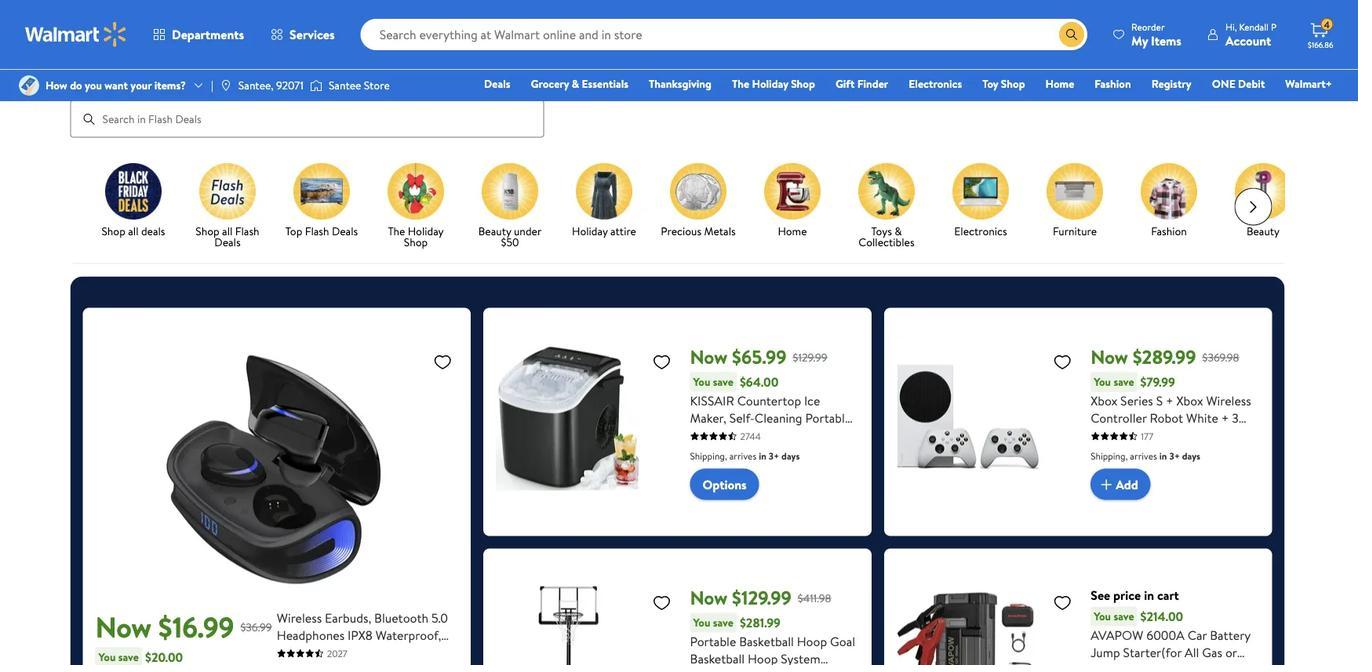Task type: vqa. For each thing, say whether or not it's contained in the screenshot.
round to the top
no



Task type: locate. For each thing, give the bounding box(es) containing it.
0 horizontal spatial +
[[1166, 392, 1174, 409]]

1 arrives from the left
[[730, 449, 757, 463]]

1 vertical spatial with
[[754, 479, 777, 496]]

0 vertical spatial the holiday shop
[[732, 76, 816, 91]]

0 vertical spatial &
[[572, 76, 579, 91]]

you save $64.00 kissair countertop ice maker, self-cleaning portable ice maker machine with handle, 9 bullet-shaped ice cubes ready in 6 mins, 26lbs/24h with ice scoop and basket for home/kitchen/party
[[690, 374, 855, 530]]

gift finder link
[[829, 75, 896, 92]]

now up kissair
[[690, 344, 728, 371]]

shop down the holiday shop image on the top of page
[[404, 234, 428, 250]]

days right bullet-
[[782, 449, 800, 463]]

the holiday shop
[[732, 76, 816, 91], [388, 223, 444, 250]]

the holiday shop down the holiday shop image on the top of page
[[388, 223, 444, 250]]

one debit link
[[1206, 75, 1273, 92]]

the down the holiday shop image on the top of page
[[388, 223, 405, 239]]

grocery & essentials link
[[524, 75, 636, 92]]

0 horizontal spatial xbox
[[1091, 392, 1118, 409]]

1 vertical spatial the
[[388, 223, 405, 239]]

| right the items?
[[211, 78, 213, 93]]

1 horizontal spatial with
[[795, 427, 818, 444]]

store
[[209, 17, 234, 33]]

0 horizontal spatial days
[[782, 449, 800, 463]]

shipping, arrives in 3+ days inside now $289.99 group
[[1091, 449, 1201, 463]]

0 vertical spatial |
[[1168, 17, 1170, 34]]

 image for santee store
[[310, 78, 323, 93]]

portable inside the you save $281.99 portable basketball hoop goal basketball hoop syste
[[690, 633, 737, 650]]

0 horizontal spatial holiday
[[408, 223, 444, 239]]

6
[[776, 461, 783, 479]]

holiday down search search field
[[752, 76, 789, 91]]

all left gas
[[1185, 644, 1200, 661]]

hoop down $281.99
[[748, 650, 778, 666]]

home link for toy shop link
[[1039, 75, 1082, 92]]

 image for santee, 92071
[[220, 79, 232, 92]]

1 vertical spatial wireless
[[277, 610, 322, 627]]

1 horizontal spatial the holiday shop link
[[725, 75, 823, 92]]

you for goal
[[694, 615, 711, 631]]

flash right top
[[305, 223, 329, 239]]

0 vertical spatial wireless
[[1207, 392, 1252, 409]]

0 horizontal spatial wireless
[[277, 610, 322, 627]]

top flash deals
[[285, 223, 358, 239]]

next slide for chipmodulewithimages list image
[[1235, 188, 1273, 226]]

shipping, inside now $289.99 group
[[1091, 449, 1128, 463]]

shop inside shop all flash deals
[[195, 223, 219, 239]]

shipping, arrives in 3+ days down 2744
[[690, 449, 800, 463]]

0 horizontal spatial all
[[100, 17, 113, 33]]

deals
[[141, 223, 165, 239]]

days for $65.99
[[782, 449, 800, 463]]

1 vertical spatial fashion
[[1151, 223, 1187, 239]]

deals down top flash deals image
[[332, 223, 358, 239]]

all inside shop all flash deals
[[222, 223, 232, 239]]

$129.99 up $281.99
[[732, 585, 792, 612]]

1 vertical spatial |
[[211, 78, 213, 93]]

0 vertical spatial electronics link
[[902, 75, 970, 92]]

under
[[514, 223, 541, 239]]

save inside the you save $281.99 portable basketball hoop goal basketball hoop syste
[[713, 615, 734, 631]]

2 horizontal spatial flash
[[305, 223, 329, 239]]

toys
[[871, 223, 892, 239]]

beauty under $50 image
[[482, 163, 538, 219]]

all filters
[[100, 17, 143, 33]]

deals
[[105, 69, 139, 88], [484, 76, 511, 91], [332, 223, 358, 239], [214, 234, 240, 250]]

1 horizontal spatial home link
[[1039, 75, 1082, 92]]

1 vertical spatial &
[[895, 223, 902, 239]]

$129.99 right the "$65.99"
[[793, 350, 828, 365]]

account
[[1226, 32, 1272, 49]]

xbox
[[1091, 392, 1118, 409], [1177, 392, 1204, 409]]

holiday left attire
[[572, 223, 608, 239]]

santee
[[329, 78, 361, 93]]

all
[[100, 17, 113, 33], [1185, 644, 1200, 661]]

0 vertical spatial $129.99
[[793, 350, 828, 365]]

0 horizontal spatial 3+
[[769, 449, 780, 463]]

1 vertical spatial the holiday shop link
[[375, 163, 456, 251]]

$50
[[501, 234, 519, 250]]

now right add to favorites list, portable basketball hoop goal basketball hoop system height adjustable 7 ft. 6 in. - 10 ft. with 44 inch indoor outdoor pvc backboard material image
[[690, 585, 728, 612]]

3+ for now $65.99
[[769, 449, 780, 463]]

all left filters
[[100, 17, 113, 33]]

1 horizontal spatial xbox
[[1177, 392, 1204, 409]]

days inside now $65.99 group
[[782, 449, 800, 463]]

2027
[[327, 647, 348, 661]]

shop
[[791, 76, 816, 91], [1002, 76, 1026, 91], [101, 223, 125, 239], [195, 223, 219, 239], [404, 234, 428, 250]]

you inside the you save $281.99 portable basketball hoop goal basketball hoop syste
[[694, 615, 711, 631]]

0 horizontal spatial home
[[778, 223, 807, 239]]

arrives for $65.99
[[730, 449, 757, 463]]

+ right s
[[1166, 392, 1174, 409]]

save up avapow
[[1114, 609, 1135, 625]]

cleaning
[[755, 409, 803, 427]]

1 horizontal spatial wireless
[[1207, 392, 1252, 409]]

0 horizontal spatial all
[[128, 223, 138, 239]]

holiday down the holiday shop image on the top of page
[[408, 223, 444, 239]]

shipping, arrives in 3+ days inside now $65.99 group
[[690, 449, 800, 463]]

home down search icon
[[1046, 76, 1075, 91]]

|
[[1168, 17, 1170, 34], [211, 78, 213, 93]]

ice left maker
[[690, 427, 706, 444]]

Search in Flash Deals search field
[[70, 100, 544, 138]]

hight-
[[277, 644, 312, 661]]

maker,
[[690, 409, 727, 427]]

1 shipping, arrives in 3+ days from the left
[[690, 449, 800, 463]]

1 vertical spatial electronics link
[[940, 163, 1022, 240]]

shop all deals
[[101, 223, 165, 239]]

flash deals image
[[199, 163, 256, 219]]

add to favorites list, xbox series s + xbox wireless controller robot white + 3 month game pass image
[[1054, 352, 1072, 372]]

wireless up hight-
[[277, 610, 322, 627]]

walmart image
[[25, 22, 127, 47]]

arrives inside now $65.99 group
[[730, 449, 757, 463]]

1 horizontal spatial |
[[1168, 17, 1170, 34]]

deals inside search field
[[105, 69, 139, 88]]

save down now $16.99 $36.99
[[118, 650, 139, 665]]

1 horizontal spatial days
[[1183, 449, 1201, 463]]

flash down flash deals image
[[235, 223, 259, 239]]

1 horizontal spatial beauty
[[1247, 223, 1280, 239]]

0 horizontal spatial the
[[388, 223, 405, 239]]

$289.99
[[1133, 344, 1197, 371]]

1 horizontal spatial shipping,
[[1091, 449, 1128, 463]]

1 all from the left
[[128, 223, 138, 239]]

with right for
[[754, 479, 777, 496]]

 image
[[19, 75, 39, 96], [310, 78, 323, 93], [220, 79, 232, 92]]

1 shipping, from the left
[[690, 449, 728, 463]]

you for maker,
[[694, 375, 711, 390]]

0 horizontal spatial &
[[572, 76, 579, 91]]

save inside you save $79.99 xbox series s + xbox wireless controller robot white + 3 month game pass
[[1114, 375, 1135, 390]]

1 horizontal spatial all
[[222, 223, 232, 239]]

+ left 3
[[1222, 409, 1230, 427]]

0 horizontal spatial flash
[[70, 69, 102, 88]]

1 horizontal spatial flash
[[235, 223, 259, 239]]

wireless
[[1207, 392, 1252, 409], [277, 610, 322, 627]]

now $16.99 $36.99
[[95, 608, 272, 647]]

upto
[[1091, 661, 1119, 666]]

3+ down pass
[[1170, 449, 1181, 463]]

flash inside "link"
[[305, 223, 329, 239]]

0 horizontal spatial  image
[[19, 75, 39, 96]]

clear search field text image
[[1041, 28, 1053, 41]]

save up series
[[1114, 375, 1135, 390]]

portable down now $129.99 $411.98
[[690, 633, 737, 650]]

you inside see price in cart you save $214.00 avapow 6000a car battery jump starter(for all gas or upto 12l diesel) powerful c
[[1094, 609, 1112, 625]]

shipping, arrives in 3+ days for $65.99
[[690, 449, 800, 463]]

deals down flash deals image
[[214, 234, 240, 250]]

with up mins,
[[795, 427, 818, 444]]

1 days from the left
[[782, 449, 800, 463]]

home image
[[764, 163, 821, 219]]

0 horizontal spatial $129.99
[[732, 585, 792, 612]]

xbox left series
[[1091, 392, 1118, 409]]

now for now $129.99
[[690, 585, 728, 612]]

0 vertical spatial all
[[100, 17, 113, 33]]

pass
[[1165, 427, 1189, 444]]

all down flash deals image
[[222, 223, 232, 239]]

1 horizontal spatial  image
[[220, 79, 232, 92]]

add to cart image
[[1098, 475, 1116, 494]]

home link down search icon
[[1039, 75, 1082, 92]]

registry
[[1152, 76, 1192, 91]]

reorder
[[1132, 20, 1165, 33]]

shipping, down month
[[1091, 449, 1128, 463]]

& inside "toys & collectibles"
[[895, 223, 902, 239]]

1 horizontal spatial holiday
[[572, 223, 608, 239]]

26lbs/24h
[[690, 479, 751, 496]]

portable up the "shaped"
[[806, 409, 852, 427]]

0 horizontal spatial beauty
[[478, 223, 511, 239]]

holiday attire image
[[576, 163, 632, 219]]

gift finder
[[836, 76, 889, 91]]

now right add to favorites list, xbox series s + xbox wireless controller robot white + 3 month game pass image
[[1091, 344, 1129, 371]]

fashion left registry
[[1095, 76, 1132, 91]]

walmart+
[[1286, 76, 1333, 91]]

flash right how
[[70, 69, 102, 88]]

save left $281.99
[[713, 615, 734, 631]]

save inside you save $64.00 kissair countertop ice maker, self-cleaning portable ice maker machine with handle, 9 bullet-shaped ice cubes ready in 6 mins, 26lbs/24h with ice scoop and basket for home/kitchen/party
[[713, 375, 734, 390]]

1 vertical spatial home link
[[752, 163, 833, 240]]

$369.98
[[1203, 350, 1240, 365]]

2 horizontal spatial  image
[[310, 78, 323, 93]]

0 horizontal spatial the holiday shop
[[388, 223, 444, 250]]

fashion link
[[1088, 75, 1139, 92], [1128, 163, 1210, 240]]

1 vertical spatial portable
[[690, 633, 737, 650]]

0 horizontal spatial |
[[211, 78, 213, 93]]

Walmart Site-Wide search field
[[361, 19, 1088, 50]]

collectibles
[[859, 234, 915, 250]]

price
[[1114, 587, 1142, 604]]

fashion
[[1095, 76, 1132, 91], [1151, 223, 1187, 239]]

one
[[1213, 76, 1236, 91]]

1 horizontal spatial portable
[[806, 409, 852, 427]]

1 horizontal spatial &
[[895, 223, 902, 239]]

kissair
[[690, 392, 735, 409]]

$64.00
[[740, 374, 779, 391]]

portable inside you save $64.00 kissair countertop ice maker, self-cleaning portable ice maker machine with handle, 9 bullet-shaped ice cubes ready in 6 mins, 26lbs/24h with ice scoop and basket for home/kitchen/party
[[806, 409, 852, 427]]

p
[[1272, 20, 1277, 33]]

beauty left under
[[478, 223, 511, 239]]

precious metals image
[[670, 163, 727, 219]]

0 vertical spatial the holiday shop link
[[725, 75, 823, 92]]

beauty down 'beauty' image
[[1247, 223, 1280, 239]]

save
[[713, 375, 734, 390], [1114, 375, 1135, 390], [1114, 609, 1135, 625], [713, 615, 734, 631], [118, 650, 139, 665]]

the holiday shop link for the thanksgiving link
[[725, 75, 823, 92]]

now up you save
[[95, 608, 152, 647]]

1 horizontal spatial hoop
[[797, 633, 828, 650]]

shipping, arrives in 3+ days down 177
[[1091, 449, 1201, 463]]

3
[[1233, 409, 1239, 427]]

electronics image
[[953, 163, 1009, 219]]

in inside wireless earbuds, bluetooth 5.0 headphones ipx8 waterproof, hight-fidelity stereo sound quality in ear headset, built
[[319, 661, 329, 666]]

shipping, inside now $65.99 group
[[690, 449, 728, 463]]

deals inside "link"
[[332, 223, 358, 239]]

3+ down "machine" on the right bottom of page
[[769, 449, 780, 463]]

2 3+ from the left
[[1170, 449, 1181, 463]]

1 beauty from the left
[[478, 223, 511, 239]]

fashion image
[[1141, 163, 1197, 219]]

3+ inside now $65.99 group
[[769, 449, 780, 463]]

2 shipping, arrives in 3+ days from the left
[[1091, 449, 1201, 463]]

3+ inside now $289.99 group
[[1170, 449, 1181, 463]]

$16.99
[[158, 608, 234, 647]]

furniture
[[1053, 223, 1097, 239]]

1 vertical spatial all
[[1185, 644, 1200, 661]]

0 vertical spatial home link
[[1039, 75, 1082, 92]]

hoop left goal
[[797, 633, 828, 650]]

2 shipping, from the left
[[1091, 449, 1128, 463]]

electronics
[[909, 76, 963, 91], [954, 223, 1007, 239]]

home link right the metals
[[752, 163, 833, 240]]

all inside all filters button
[[100, 17, 113, 33]]

1 3+ from the left
[[769, 449, 780, 463]]

hoop
[[797, 633, 828, 650], [748, 650, 778, 666]]

1 horizontal spatial $129.99
[[793, 350, 828, 365]]

0 vertical spatial with
[[795, 427, 818, 444]]

0 vertical spatial portable
[[806, 409, 852, 427]]

all left deals
[[128, 223, 138, 239]]

 image left santee,
[[220, 79, 232, 92]]

arrives down 177
[[1131, 449, 1158, 463]]

shop down flash deals image
[[195, 223, 219, 239]]

0 horizontal spatial shipping, arrives in 3+ days
[[690, 449, 800, 463]]

0 vertical spatial the
[[732, 76, 750, 91]]

fashion down fashion image
[[1151, 223, 1187, 239]]

1 horizontal spatial all
[[1185, 644, 1200, 661]]

& right toys
[[895, 223, 902, 239]]

you inside you save $64.00 kissair countertop ice maker, self-cleaning portable ice maker machine with handle, 9 bullet-shaped ice cubes ready in 6 mins, 26lbs/24h with ice scoop and basket for home/kitchen/party
[[694, 375, 711, 390]]

you save
[[99, 650, 139, 665]]

1 vertical spatial home
[[778, 223, 807, 239]]

1 horizontal spatial arrives
[[1131, 449, 1158, 463]]

all for flash
[[222, 223, 232, 239]]

& right grocery
[[572, 76, 579, 91]]

grocery
[[531, 76, 569, 91]]

0 horizontal spatial shipping,
[[690, 449, 728, 463]]

$129.99
[[793, 350, 828, 365], [732, 585, 792, 612]]

search icon image
[[1066, 28, 1079, 41]]

shipping, arrives in 3+ days for $289.99
[[1091, 449, 1201, 463]]

 image right 92071
[[310, 78, 323, 93]]

flash inside shop all flash deals
[[235, 223, 259, 239]]

wireless down the $369.98
[[1207, 392, 1252, 409]]

electronics down electronics image at the right top of page
[[954, 223, 1007, 239]]

the holiday shop image
[[387, 163, 444, 219]]

items?
[[154, 78, 186, 93]]

and
[[836, 479, 855, 496]]

options
[[703, 476, 747, 493]]

see price in cart you save $214.00 avapow 6000a car battery jump starter(for all gas or upto 12l diesel) powerful c
[[1091, 587, 1253, 666]]

departments
[[172, 26, 244, 43]]

 image left how
[[19, 75, 39, 96]]

save up kissair
[[713, 375, 734, 390]]

1 horizontal spatial 3+
[[1170, 449, 1181, 463]]

0 vertical spatial fashion link
[[1088, 75, 1139, 92]]

holiday inside the holiday shop
[[408, 223, 444, 239]]

wireless inside wireless earbuds, bluetooth 5.0 headphones ipx8 waterproof, hight-fidelity stereo sound quality in ear headset, built
[[277, 610, 322, 627]]

services
[[290, 26, 335, 43]]

2 beauty from the left
[[1247, 223, 1280, 239]]

shop inside the holiday shop
[[404, 234, 428, 250]]

| inside sort and filter section element
[[1168, 17, 1170, 34]]

arrives down 2744
[[730, 449, 757, 463]]

1 horizontal spatial shipping, arrives in 3+ days
[[1091, 449, 1201, 463]]

shop all flash deals link
[[186, 163, 268, 251]]

services button
[[258, 16, 348, 53]]

flash inside search field
[[70, 69, 102, 88]]

now for now $289.99
[[1091, 344, 1129, 371]]

days down pass
[[1183, 449, 1201, 463]]

electronics left the toy
[[909, 76, 963, 91]]

1 vertical spatial $129.99
[[732, 585, 792, 612]]

ear
[[332, 661, 350, 666]]

shop right the toy
[[1002, 76, 1026, 91]]

deals right you
[[105, 69, 139, 88]]

0 vertical spatial home
[[1046, 76, 1075, 91]]

the holiday shop link
[[725, 75, 823, 92], [375, 163, 456, 251]]

the holiday shop down search search field
[[732, 76, 816, 91]]

home down home image
[[778, 223, 807, 239]]

you inside you save $79.99 xbox series s + xbox wireless controller robot white + 3 month game pass
[[1094, 375, 1112, 390]]

2 all from the left
[[222, 223, 232, 239]]

arrives inside now $289.99 group
[[1131, 449, 1158, 463]]

0 vertical spatial electronics
[[909, 76, 963, 91]]

days inside now $289.99 group
[[1183, 449, 1201, 463]]

basketball
[[740, 633, 794, 650], [690, 650, 745, 666]]

you save $281.99 portable basketball hoop goal basketball hoop syste
[[690, 615, 859, 666]]

one debit
[[1213, 76, 1266, 91]]

ice left 'scoop'
[[780, 479, 796, 496]]

shipping, arrives in 3+ days
[[690, 449, 800, 463], [1091, 449, 1201, 463]]

0 horizontal spatial arrives
[[730, 449, 757, 463]]

| right by
[[1168, 17, 1170, 34]]

2 arrives from the left
[[1131, 449, 1158, 463]]

beauty
[[478, 223, 511, 239], [1247, 223, 1280, 239]]

1 horizontal spatial fashion
[[1151, 223, 1187, 239]]

2 days from the left
[[1183, 449, 1201, 463]]

precious metals link
[[657, 163, 739, 240]]

0 horizontal spatial with
[[754, 479, 777, 496]]

0 horizontal spatial portable
[[690, 633, 737, 650]]

search image
[[83, 113, 95, 125]]

your
[[131, 78, 152, 93]]

3+
[[769, 449, 780, 463], [1170, 449, 1181, 463]]

now for now $65.99
[[690, 344, 728, 371]]

0 horizontal spatial the holiday shop link
[[375, 163, 456, 251]]

0 vertical spatial fashion
[[1095, 76, 1132, 91]]

the down walmart site-wide search box
[[732, 76, 750, 91]]

add to favorites list, portable basketball hoop goal basketball hoop system height adjustable 7 ft. 6 in. - 10 ft. with 44 inch indoor outdoor pvc backboard material image
[[653, 593, 672, 613]]

game
[[1130, 427, 1162, 444]]

deals left grocery
[[484, 76, 511, 91]]

beauty inside beauty under $50
[[478, 223, 511, 239]]

xbox right s
[[1177, 392, 1204, 409]]

0 horizontal spatial home link
[[752, 163, 833, 240]]

beauty link
[[1223, 163, 1304, 240]]

shipping, down maker
[[690, 449, 728, 463]]



Task type: describe. For each thing, give the bounding box(es) containing it.
filters
[[115, 17, 143, 33]]

month
[[1091, 427, 1127, 444]]

Search search field
[[361, 19, 1088, 50]]

now $289.99 $369.98
[[1091, 344, 1240, 371]]

add
[[1116, 476, 1139, 493]]

furniture image
[[1047, 163, 1103, 219]]

$411.98
[[798, 591, 832, 606]]

now $289.99 group
[[897, 321, 1260, 524]]

now $65.99 group
[[496, 321, 859, 530]]

now $16.99 group
[[95, 321, 459, 666]]

1 vertical spatial the holiday shop
[[388, 223, 444, 250]]

wireless earbuds, bluetooth 5.0 headphones ipx8 waterproof, hight-fidelity stereo sound quality in ear headset, built
[[277, 610, 457, 666]]

you inside now $16.99 group
[[99, 650, 116, 665]]

& for grocery
[[572, 76, 579, 91]]

 image for how do you want your items?
[[19, 75, 39, 96]]

walmart+ link
[[1279, 75, 1340, 92]]

now for now $16.99
[[95, 608, 152, 647]]

Flash Deals search field
[[51, 69, 1307, 138]]

furniture link
[[1034, 163, 1116, 240]]

now $129.99 $411.98
[[690, 585, 832, 612]]

$79.99
[[1141, 374, 1176, 391]]

home link for the precious metals link
[[752, 163, 833, 240]]

ready
[[727, 461, 760, 479]]

robot
[[1150, 409, 1184, 427]]

$281.99
[[740, 615, 781, 632]]

bullet-
[[745, 444, 781, 461]]

save inside now $16.99 group
[[118, 650, 139, 665]]

home/kitchen/party
[[690, 513, 804, 530]]

shop left deals
[[101, 223, 125, 239]]

5.0
[[432, 610, 448, 627]]

mins,
[[786, 461, 815, 479]]

shop all deals image
[[105, 163, 161, 219]]

92071
[[276, 78, 304, 93]]

save for maker,
[[713, 375, 734, 390]]

stereo
[[355, 644, 391, 661]]

top flash deals link
[[281, 163, 362, 240]]

diesel)
[[1142, 661, 1179, 666]]

precious
[[661, 223, 701, 239]]

battery
[[1211, 627, 1251, 644]]

hi, kendall p account
[[1226, 20, 1277, 49]]

$129.99 inside the now $65.99 $129.99
[[793, 350, 828, 365]]

do
[[70, 78, 82, 93]]

my
[[1132, 32, 1149, 49]]

in-
[[196, 17, 209, 33]]

toy shop link
[[976, 75, 1033, 92]]

ice right the "shaped"
[[824, 444, 840, 461]]

6000a
[[1147, 627, 1185, 644]]

avapow
[[1091, 627, 1144, 644]]

beauty for beauty
[[1247, 223, 1280, 239]]

attire
[[610, 223, 636, 239]]

gift
[[836, 76, 855, 91]]

kendall
[[1240, 20, 1269, 33]]

series
[[1121, 392, 1154, 409]]

holiday attire
[[572, 223, 636, 239]]

in-store
[[196, 17, 234, 33]]

beauty under $50
[[478, 223, 541, 250]]

options link
[[690, 469, 760, 500]]

shop left gift
[[791, 76, 816, 91]]

cart
[[1158, 587, 1180, 604]]

scoop
[[799, 479, 833, 496]]

deals inside shop all flash deals
[[214, 234, 240, 250]]

days for $289.99
[[1183, 449, 1201, 463]]

save inside see price in cart you save $214.00 avapow 6000a car battery jump starter(for all gas or upto 12l diesel) powerful c
[[1114, 609, 1135, 625]]

add to favorites list, wireless earbuds, bluetooth 5.0 headphones ipx8 waterproof, hight-fidelity stereo sound quality in ear headset, built-in mic led charging case & 21 hours playtime, for smartphones laptops running gym image
[[433, 352, 452, 372]]

arrives for $289.99
[[1131, 449, 1158, 463]]

2 horizontal spatial holiday
[[752, 76, 789, 91]]

the inside the holiday shop
[[388, 223, 405, 239]]

in inside see price in cart you save $214.00 avapow 6000a car battery jump starter(for all gas or upto 12l diesel) powerful c
[[1145, 587, 1155, 604]]

maker
[[709, 427, 743, 444]]

thanksgiving
[[649, 76, 712, 91]]

sound
[[394, 644, 428, 661]]

1 horizontal spatial home
[[1046, 76, 1075, 91]]

deals link
[[477, 75, 518, 92]]

countertop
[[738, 392, 802, 409]]

& for toys
[[895, 223, 902, 239]]

beauty for beauty under $50
[[478, 223, 511, 239]]

9
[[735, 444, 742, 461]]

registry link
[[1145, 75, 1199, 92]]

1 vertical spatial fashion link
[[1128, 163, 1210, 240]]

fidelity
[[312, 644, 352, 661]]

save for goal
[[713, 615, 734, 631]]

1 horizontal spatial +
[[1222, 409, 1230, 427]]

in inside now $289.99 group
[[1160, 449, 1168, 463]]

white
[[1187, 409, 1219, 427]]

1 xbox from the left
[[1091, 392, 1118, 409]]

$36.99
[[241, 620, 272, 635]]

grocery & essentials
[[531, 76, 629, 91]]

$65.99
[[732, 344, 787, 371]]

3+ for now $289.99
[[1170, 449, 1181, 463]]

2 xbox from the left
[[1177, 392, 1204, 409]]

shipping, for now $65.99
[[690, 449, 728, 463]]

all filters button
[[70, 13, 160, 38]]

in-store button
[[167, 13, 251, 38]]

see
[[1091, 587, 1111, 604]]

reorder my items
[[1132, 20, 1182, 49]]

wireless inside you save $79.99 xbox series s + xbox wireless controller robot white + 3 month game pass
[[1207, 392, 1252, 409]]

add to favorites list, kissair countertop ice maker, self-cleaning portable ice maker machine with handle, 9 bullet-shaped ice cubes ready in 6 mins, 26lbs/24h with ice scoop and basket for home/kitchen/party image
[[653, 352, 672, 372]]

toy
[[983, 76, 999, 91]]

toys & collectibles image
[[858, 163, 915, 219]]

essentials
[[582, 76, 629, 91]]

handle,
[[690, 444, 732, 461]]

all inside see price in cart you save $214.00 avapow 6000a car battery jump starter(for all gas or upto 12l diesel) powerful c
[[1185, 644, 1200, 661]]

want
[[105, 78, 128, 93]]

sort by |
[[1122, 17, 1170, 34]]

the holiday shop link for top flash deals "link"
[[375, 163, 456, 251]]

finder
[[858, 76, 889, 91]]

beauty under $50 link
[[469, 163, 551, 251]]

by
[[1148, 17, 1161, 34]]

toy shop
[[983, 76, 1026, 91]]

save for +
[[1114, 375, 1135, 390]]

all for deals
[[128, 223, 138, 239]]

flash deals
[[70, 69, 139, 88]]

shop all flash deals
[[195, 223, 259, 250]]

or
[[1226, 644, 1238, 661]]

0 horizontal spatial fashion
[[1095, 76, 1132, 91]]

sort and filter section element
[[51, 0, 1307, 50]]

departments button
[[140, 16, 258, 53]]

you save $79.99 xbox series s + xbox wireless controller robot white + 3 month game pass
[[1091, 374, 1252, 444]]

1 horizontal spatial the
[[732, 76, 750, 91]]

quality
[[277, 661, 316, 666]]

hi,
[[1226, 20, 1238, 33]]

santee store
[[329, 78, 390, 93]]

earbuds,
[[325, 610, 372, 627]]

add to favorites list, avapow 6000a car battery jump starter(for all gas or upto 12l diesel) powerful car jump starter with dual usb quick charge and dc output,12v jump pack with built-in led bright light image
[[1054, 593, 1072, 613]]

store
[[364, 78, 390, 93]]

shipping, for now $289.99
[[1091, 449, 1128, 463]]

car
[[1188, 627, 1208, 644]]

beauty image
[[1235, 163, 1292, 219]]

ice right cleaning
[[805, 392, 821, 409]]

0 horizontal spatial hoop
[[748, 650, 778, 666]]

you
[[85, 78, 102, 93]]

you for +
[[1094, 375, 1112, 390]]

1 horizontal spatial the holiday shop
[[732, 76, 816, 91]]

top flash deals image
[[293, 163, 350, 219]]

top
[[285, 223, 302, 239]]

shaped
[[781, 444, 821, 461]]

in inside you save $64.00 kissair countertop ice maker, self-cleaning portable ice maker machine with handle, 9 bullet-shaped ice cubes ready in 6 mins, 26lbs/24h with ice scoop and basket for home/kitchen/party
[[764, 461, 773, 479]]

12l
[[1122, 661, 1139, 666]]

self-
[[730, 409, 755, 427]]

bluetooth
[[375, 610, 429, 627]]

1 vertical spatial electronics
[[954, 223, 1007, 239]]



